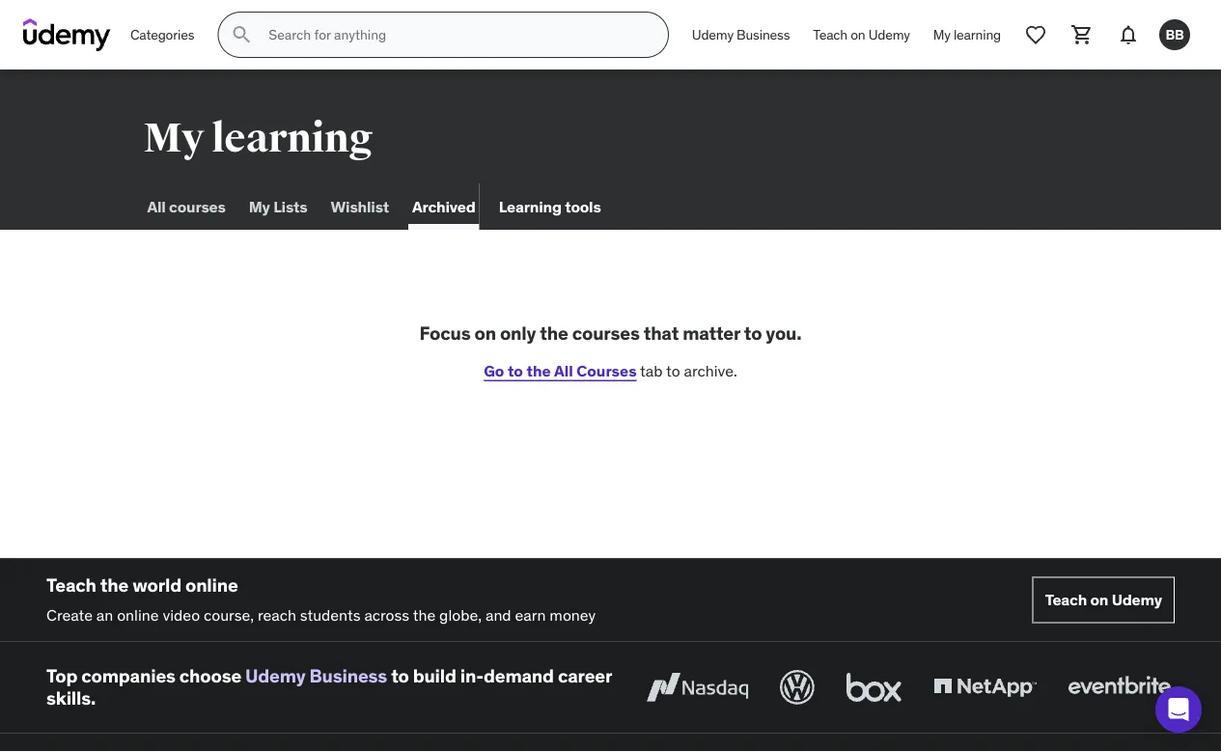 Task type: describe. For each thing, give the bounding box(es) containing it.
tools
[[565, 196, 601, 216]]

1 horizontal spatial all
[[554, 361, 573, 380]]

you.
[[766, 322, 802, 345]]

tab
[[640, 361, 663, 380]]

bb link
[[1152, 12, 1199, 58]]

across
[[365, 605, 410, 625]]

submit search image
[[230, 23, 253, 46]]

box image
[[842, 666, 907, 709]]

volkswagen image
[[777, 666, 819, 709]]

wishlist
[[331, 196, 389, 216]]

go to the all courses tab to archive.
[[484, 361, 738, 380]]

learning tools link
[[495, 184, 605, 230]]

to build in-demand career skills.
[[46, 665, 612, 710]]

courses
[[577, 361, 637, 380]]

learning
[[499, 196, 562, 216]]

world
[[133, 574, 182, 597]]

1 vertical spatial learning
[[211, 113, 373, 163]]

to right tab
[[667, 361, 681, 380]]

course,
[[204, 605, 254, 625]]

1 horizontal spatial teach
[[814, 26, 848, 43]]

2 horizontal spatial teach
[[1046, 590, 1088, 610]]

0 horizontal spatial on
[[475, 322, 496, 345]]

on for right teach on udemy link
[[1091, 590, 1109, 610]]

career
[[558, 665, 612, 688]]

and
[[486, 605, 512, 625]]

the left globe,
[[413, 605, 436, 625]]

my learning link
[[922, 12, 1013, 58]]

learning tools
[[499, 196, 601, 216]]

students
[[300, 605, 361, 625]]

matter
[[683, 322, 741, 345]]

my for my lists link
[[249, 196, 270, 216]]

0 horizontal spatial courses
[[169, 196, 226, 216]]

archive.
[[684, 361, 738, 380]]

top
[[46, 665, 77, 688]]

1 horizontal spatial learning
[[954, 26, 1002, 43]]

0 horizontal spatial business
[[310, 665, 387, 688]]

Search for anything text field
[[265, 18, 645, 51]]

0 horizontal spatial online
[[117, 605, 159, 625]]

skills.
[[46, 687, 96, 710]]

all courses
[[147, 196, 226, 216]]

teach the world online create an online video course, reach students across the globe, and earn money
[[46, 574, 596, 625]]

1 horizontal spatial teach on udemy link
[[1033, 577, 1175, 624]]

categories
[[130, 26, 194, 43]]

1 vertical spatial teach on udemy
[[1046, 590, 1163, 610]]

go to the all courses link
[[484, 361, 637, 380]]

go
[[484, 361, 505, 380]]

to left you.
[[744, 322, 762, 345]]

bb
[[1166, 26, 1185, 43]]

the up an
[[100, 574, 129, 597]]

0 horizontal spatial my
[[143, 113, 204, 163]]

companies
[[81, 665, 176, 688]]

udemy image
[[23, 18, 111, 51]]

choose
[[179, 665, 242, 688]]

my lists link
[[245, 184, 311, 230]]

notifications image
[[1117, 23, 1141, 46]]

to inside 'to build in-demand career skills.'
[[391, 665, 409, 688]]



Task type: vqa. For each thing, say whether or not it's contained in the screenshot.
All courses
yes



Task type: locate. For each thing, give the bounding box(es) containing it.
0 vertical spatial online
[[185, 574, 238, 597]]

0 horizontal spatial all
[[147, 196, 166, 216]]

shopping cart with 0 items image
[[1071, 23, 1094, 46]]

focus on only the courses that matter to you.
[[420, 322, 802, 345]]

learning up lists
[[211, 113, 373, 163]]

to right go
[[508, 361, 523, 380]]

1 vertical spatial online
[[117, 605, 159, 625]]

0 vertical spatial udemy business link
[[681, 12, 802, 58]]

courses up courses
[[572, 322, 640, 345]]

2 horizontal spatial my
[[934, 26, 951, 43]]

1 vertical spatial my learning
[[143, 113, 373, 163]]

an
[[96, 605, 113, 625]]

2 vertical spatial my
[[249, 196, 270, 216]]

1 horizontal spatial my
[[249, 196, 270, 216]]

the right the only at the top left of the page
[[540, 322, 569, 345]]

to left the build
[[391, 665, 409, 688]]

courses left my lists
[[169, 196, 226, 216]]

my for my learning link at the right top of page
[[934, 26, 951, 43]]

business
[[737, 26, 790, 43], [310, 665, 387, 688]]

teach inside teach the world online create an online video course, reach students across the globe, and earn money
[[46, 574, 96, 597]]

0 horizontal spatial my learning
[[143, 113, 373, 163]]

2 vertical spatial on
[[1091, 590, 1109, 610]]

0 vertical spatial teach on udemy link
[[802, 12, 922, 58]]

courses
[[169, 196, 226, 216], [572, 322, 640, 345]]

0 vertical spatial business
[[737, 26, 790, 43]]

wishlist link
[[327, 184, 393, 230]]

my lists
[[249, 196, 307, 216]]

1 vertical spatial udemy business link
[[245, 665, 387, 688]]

all
[[147, 196, 166, 216], [554, 361, 573, 380]]

the down the only at the top left of the page
[[527, 361, 551, 380]]

1 vertical spatial on
[[475, 322, 496, 345]]

build
[[413, 665, 457, 688]]

all courses link
[[143, 184, 230, 230]]

1 horizontal spatial teach on udemy
[[1046, 590, 1163, 610]]

learning left wishlist image
[[954, 26, 1002, 43]]

online right an
[[117, 605, 159, 625]]

online
[[185, 574, 238, 597], [117, 605, 159, 625]]

in-
[[461, 665, 484, 688]]

to
[[744, 322, 762, 345], [508, 361, 523, 380], [667, 361, 681, 380], [391, 665, 409, 688]]

my left wishlist image
[[934, 26, 951, 43]]

reach
[[258, 605, 296, 625]]

my learning inside my learning link
[[934, 26, 1002, 43]]

netapp image
[[930, 666, 1041, 709]]

archived link
[[408, 184, 480, 230]]

archived
[[412, 196, 476, 216]]

categories button
[[119, 12, 206, 58]]

lists
[[273, 196, 307, 216]]

0 vertical spatial on
[[851, 26, 866, 43]]

0 vertical spatial all
[[147, 196, 166, 216]]

my learning up my lists
[[143, 113, 373, 163]]

udemy
[[692, 26, 734, 43], [869, 26, 911, 43], [1112, 590, 1163, 610], [245, 665, 306, 688]]

demand
[[484, 665, 554, 688]]

on for leftmost teach on udemy link
[[851, 26, 866, 43]]

the
[[540, 322, 569, 345], [527, 361, 551, 380], [100, 574, 129, 597], [413, 605, 436, 625]]

video
[[163, 605, 200, 625]]

create
[[46, 605, 93, 625]]

1 vertical spatial teach on udemy link
[[1033, 577, 1175, 624]]

0 vertical spatial courses
[[169, 196, 226, 216]]

0 vertical spatial my
[[934, 26, 951, 43]]

udemy business
[[692, 26, 790, 43]]

1 vertical spatial courses
[[572, 322, 640, 345]]

teach on udemy
[[814, 26, 911, 43], [1046, 590, 1163, 610]]

globe,
[[440, 605, 482, 625]]

my up all courses
[[143, 113, 204, 163]]

wishlist image
[[1025, 23, 1048, 46]]

1 horizontal spatial my learning
[[934, 26, 1002, 43]]

0 horizontal spatial teach on udemy link
[[802, 12, 922, 58]]

2 horizontal spatial on
[[1091, 590, 1109, 610]]

1 horizontal spatial online
[[185, 574, 238, 597]]

focus
[[420, 322, 471, 345]]

money
[[550, 605, 596, 625]]

1 horizontal spatial courses
[[572, 322, 640, 345]]

my
[[934, 26, 951, 43], [143, 113, 204, 163], [249, 196, 270, 216]]

nasdaq image
[[642, 666, 753, 709]]

my left lists
[[249, 196, 270, 216]]

teach
[[814, 26, 848, 43], [46, 574, 96, 597], [1046, 590, 1088, 610]]

my learning left wishlist image
[[934, 26, 1002, 43]]

earn
[[515, 605, 546, 625]]

0 horizontal spatial udemy business link
[[245, 665, 387, 688]]

0 horizontal spatial teach on udemy
[[814, 26, 911, 43]]

teach on udemy link
[[802, 12, 922, 58], [1033, 577, 1175, 624]]

udemy business link
[[681, 12, 802, 58], [245, 665, 387, 688]]

0 horizontal spatial learning
[[211, 113, 373, 163]]

0 vertical spatial learning
[[954, 26, 1002, 43]]

on
[[851, 26, 866, 43], [475, 322, 496, 345], [1091, 590, 1109, 610]]

top companies choose udemy business
[[46, 665, 387, 688]]

1 horizontal spatial business
[[737, 26, 790, 43]]

that
[[644, 322, 679, 345]]

learning
[[954, 26, 1002, 43], [211, 113, 373, 163]]

1 horizontal spatial on
[[851, 26, 866, 43]]

eventbrite image
[[1064, 666, 1175, 709]]

0 vertical spatial my learning
[[934, 26, 1002, 43]]

1 horizontal spatial udemy business link
[[681, 12, 802, 58]]

my learning
[[934, 26, 1002, 43], [143, 113, 373, 163]]

online up course,
[[185, 574, 238, 597]]

0 vertical spatial teach on udemy
[[814, 26, 911, 43]]

only
[[500, 322, 536, 345]]

1 vertical spatial my
[[143, 113, 204, 163]]

1 vertical spatial all
[[554, 361, 573, 380]]

1 vertical spatial business
[[310, 665, 387, 688]]

0 horizontal spatial teach
[[46, 574, 96, 597]]



